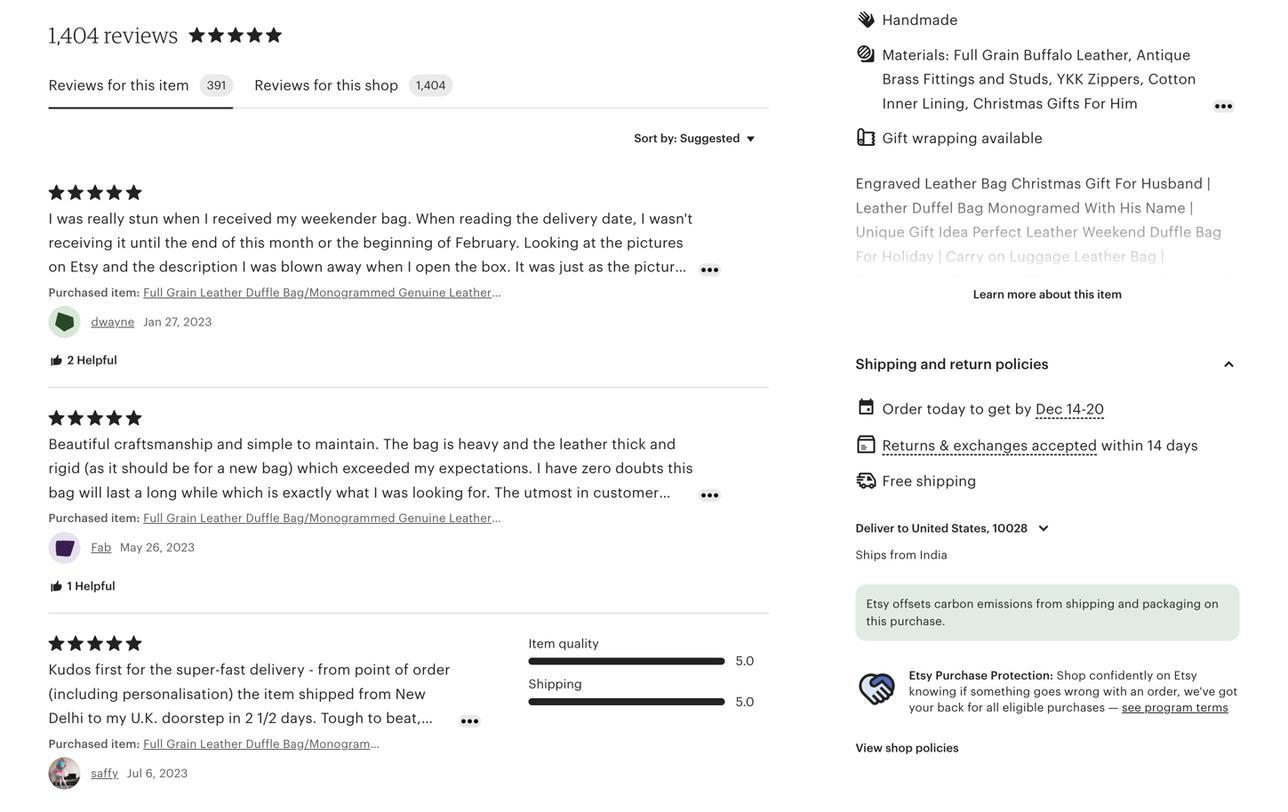 Task type: locate. For each thing, give the bounding box(es) containing it.
ships
[[856, 548, 887, 562]]

gifts
[[1048, 95, 1081, 111], [1022, 273, 1055, 289]]

combining
[[856, 418, 933, 434]]

with
[[1123, 418, 1153, 434], [925, 515, 954, 531], [452, 533, 482, 549], [948, 587, 978, 603], [1104, 685, 1128, 698]]

1 vertical spatial wax
[[1180, 611, 1208, 627]]

0 vertical spatial wax
[[1037, 587, 1064, 603]]

1 horizontal spatial reviews
[[255, 77, 310, 93]]

0 vertical spatial 2023
[[184, 315, 212, 329]]

0 vertical spatial at
[[583, 235, 597, 251]]

with inside beautiful craftsmanship and simple to maintain. the bag is heavy and the leather thick and rigid (as it should be for a new bag) which exceeded my expectations. i have zero doubts this bag will last a long while which is exactly what i was looking for.    the utmost in customer service as well. the follow up throughout the delivery (within a week!!) and after were incredibly professional and the kind one only experiences with high-end brands these days. very impressive purchase and service at a bargain price, truly.
[[452, 533, 482, 549]]

for inside beautiful craftsmanship and simple to maintain. the bag is heavy and the leather thick and rigid (as it should be for a new bag) which exceeded my expectations. i have zero doubts this bag will last a long while which is exactly what i was looking for.    the utmost in customer service as well. the follow up throughout the delivery (within a week!!) and after were incredibly professional and the kind one only experiences with high-end brands these days. very impressive purchase and service at a bargain price, truly.
[[194, 461, 213, 477]]

is right show
[[477, 307, 488, 323]]

exactly
[[283, 485, 332, 501]]

helpful
[[77, 354, 117, 367], [75, 579, 115, 593]]

it.
[[48, 307, 62, 323]]

shipping inside shipping and return policies dropdown button
[[856, 356, 918, 372]]

order today to get by dec 14-20
[[883, 401, 1105, 417]]

him
[[1111, 95, 1139, 111], [1085, 273, 1113, 289]]

for inside i was really stun when i received my weekender bag. when reading the delivery date, i wasn't receiving it until the end of this month or the beginning of february.     looking at the pictures on etsy and the description i was blown away when i open the box. it was just as the picture and description.     this weekender bag is just what i needed. when my wife saw it she wanted it. i should have ordered her one.     what pictures doesn't show is the zipped pocket on both and inside the bag which is not zipped.     the price for this weekender bag is unbelievable.
[[393, 332, 412, 348]]

—
[[1109, 701, 1120, 714]]

1 horizontal spatial not
[[1211, 611, 1235, 627]]

2 item: from the top
[[111, 512, 140, 525]]

2 vertical spatial christmas
[[948, 273, 1018, 289]]

1 vertical spatial only
[[856, 635, 886, 651]]

and down offsets
[[904, 611, 930, 627]]

helpful for i was really stun when i received my weekender bag. when reading the delivery date, i wasn't receiving it until the end of this month or the beginning of february.     looking at the pictures on etsy and the description i was blown away when i open the box. it was just as the picture and description.     this weekender bag is just what i needed. when my wife saw it she wanted it. i should have ordered her one.     what pictures doesn't show is the zipped pocket on both and inside the bag which is not zipped.     the price for this weekender bag is unbelievable.
[[77, 354, 117, 367]]

1 vertical spatial policies
[[916, 741, 959, 755]]

duffle
[[1151, 224, 1192, 240]]

rigid
[[48, 461, 81, 477]]

1 5.0 from the top
[[736, 654, 755, 668]]

to up ships from india
[[898, 522, 909, 535]]

getaway.
[[856, 490, 918, 506]]

the down rust
[[930, 635, 953, 651]]

1 vertical spatial end
[[522, 533, 548, 549]]

for.
[[468, 485, 491, 501]]

for
[[108, 77, 127, 93], [314, 77, 333, 93], [393, 332, 412, 348], [194, 461, 213, 477], [984, 466, 1003, 482], [1102, 539, 1121, 555], [968, 701, 984, 714]]

leather up 'zero'
[[560, 436, 608, 452]]

elegance
[[1055, 418, 1119, 434]]

2023 right 6,
[[159, 767, 188, 780]]

purchase
[[162, 557, 226, 573]]

leather up duffel
[[925, 176, 978, 192]]

strength
[[952, 660, 1011, 676]]

duffle up the weekend
[[1096, 442, 1137, 458]]

0 vertical spatial just
[[560, 259, 585, 275]]

0 vertical spatial when
[[416, 211, 456, 227]]

1 vertical spatial shipping
[[529, 677, 583, 691]]

all
[[987, 701, 1000, 714]]

what inside beautiful craftsmanship and simple to maintain. the bag is heavy and the leather thick and rigid (as it should be for a new bag) which exceeded my expectations. i have zero doubts this bag will last a long while which is exactly what i was looking for.    the utmost in customer service as well. the follow up throughout the delivery (within a week!!) and after were incredibly professional and the kind one only experiences with high-end brands these days. very impressive purchase and service at a bargain price, truly.
[[336, 485, 370, 501]]

0 horizontal spatial service
[[48, 509, 98, 525]]

with up —
[[1104, 685, 1128, 698]]

which down new
[[222, 485, 264, 501]]

bag down rigid at the bottom left
[[48, 485, 75, 501]]

0 vertical spatial service
[[48, 509, 98, 525]]

the up the looking
[[517, 211, 539, 227]]

0 vertical spatial 5.0
[[736, 654, 755, 668]]

a right last
[[135, 485, 143, 501]]

reviews right 391
[[255, 77, 310, 93]]

delivery
[[1044, 345, 1110, 361]]

1 vertical spatial should
[[122, 461, 168, 477]]

ykk inside combining traditional rustic elegance with rugged practicality our handmade leather duffle bag is a perfect travel bag for a stylish weekend or overnight getaway. the carry on travel luggage has been designed with a large main compartment and multiple pockets to allow effortless packing for 3-5 days. the zeppelin leather bag is made of strong, sturdy full- grain leather with a rustic wax coating, reliable ykk zipper and rust free antique brass fittings. the wax not only gives the bag a beautiful rustic finish but also increases the strength and durability of the leather. the natural patina of the leather is still visible on the surface and each bag is slightly different in tone making every duffle completely unique.
[[1185, 587, 1212, 603]]

which up exactly
[[297, 461, 339, 477]]

3 item: from the top
[[111, 737, 140, 751]]

1 vertical spatial weekender
[[198, 283, 274, 299]]

2 purchased from the top
[[48, 512, 108, 525]]

days. inside combining traditional rustic elegance with rugged practicality our handmade leather duffle bag is a perfect travel bag for a stylish weekend or overnight getaway. the carry on travel luggage has been designed with a large main compartment and multiple pockets to allow effortless packing for 3-5 days. the zeppelin leather bag is made of strong, sturdy full- grain leather with a rustic wax coating, reliable ykk zipper and rust free antique brass fittings. the wax not only gives the bag a beautiful rustic finish but also increases the strength and durability of the leather. the natural patina of the leather is still visible on the surface and each bag is slightly different in tone making every duffle completely unique.
[[1152, 539, 1188, 555]]

purchased for will
[[48, 512, 108, 525]]

to right simple
[[297, 436, 311, 452]]

making
[[856, 732, 907, 748]]

zeppelin
[[856, 563, 917, 579]]

2 5.0 from the top
[[736, 695, 755, 709]]

in inside beautiful craftsmanship and simple to maintain. the bag is heavy and the leather thick and rigid (as it should be for a new bag) which exceeded my expectations. i have zero doubts this bag will last a long while which is exactly what i was looking for.    the utmost in customer service as well. the follow up throughout the delivery (within a week!!) and after were incredibly professional and the kind one only experiences with high-end brands these days. very impressive purchase and service at a bargain price, truly.
[[577, 485, 590, 501]]

purchases
[[1048, 701, 1106, 714]]

travel up main
[[1012, 490, 1051, 506]]

item
[[529, 637, 556, 651]]

duffle down each
[[953, 732, 994, 748]]

on down the perfect
[[988, 248, 1006, 264]]

days.
[[646, 533, 683, 549], [1152, 539, 1188, 555]]

unique.
[[1079, 732, 1132, 748]]

0 vertical spatial item:
[[111, 286, 140, 299]]

just down away on the left top of the page
[[323, 283, 349, 299]]

1 vertical spatial shipping
[[1067, 597, 1116, 611]]

a left new
[[217, 461, 225, 477]]

been
[[1143, 490, 1178, 506]]

1 horizontal spatial in
[[1143, 708, 1155, 724]]

on up unbelievable.
[[621, 307, 639, 323]]

bag up carry
[[953, 466, 980, 482]]

item: for and
[[111, 286, 140, 299]]

leather inside beautiful craftsmanship and simple to maintain. the bag is heavy and the leather thick and rigid (as it should be for a new bag) which exceeded my expectations. i have zero doubts this bag will last a long while which is exactly what i was looking for.    the utmost in customer service as well. the follow up throughout the delivery (within a week!!) and after were incredibly professional and the kind one only experiences with high-end brands these days. very impressive purchase and service at a bargain price, truly.
[[560, 436, 608, 452]]

not inside combining traditional rustic elegance with rugged practicality our handmade leather duffle bag is a perfect travel bag for a stylish weekend or overnight getaway. the carry on travel luggage has been designed with a large main compartment and multiple pockets to allow effortless packing for 3-5 days. the zeppelin leather bag is made of strong, sturdy full- grain leather with a rustic wax coating, reliable ykk zipper and rust free antique brass fittings. the wax not only gives the bag a beautiful rustic finish but also increases the strength and durability of the leather. the natural patina of the leather is still visible on the surface and each bag is slightly different in tone making every duffle completely unique.
[[1211, 611, 1235, 627]]

confidently
[[1090, 669, 1154, 682]]

i right description
[[242, 259, 246, 275]]

pictures up picture
[[627, 235, 684, 251]]

for inside shop confidently on etsy knowing if something goes wrong with an order, we've got your back for all eligible purchases —
[[968, 701, 984, 714]]

well.
[[121, 509, 154, 525]]

wax up the also
[[1180, 611, 1208, 627]]

0 horizontal spatial weekender
[[198, 283, 274, 299]]

at down one
[[314, 557, 327, 573]]

free
[[965, 611, 992, 627]]

by:
[[661, 132, 678, 145]]

i up receiving
[[48, 211, 53, 227]]

leather
[[925, 176, 978, 192], [856, 200, 909, 216], [1027, 224, 1079, 240], [1075, 248, 1127, 264]]

shipping for shipping
[[529, 677, 583, 691]]

while
[[181, 485, 218, 501]]

0 vertical spatial as
[[589, 259, 604, 275]]

have down description.
[[125, 307, 158, 323]]

it left the "until"
[[117, 235, 126, 251]]

1 vertical spatial from
[[1037, 597, 1063, 611]]

natural
[[886, 684, 934, 700]]

the down dwayne jan 27, 2023
[[124, 332, 146, 348]]

2 vertical spatial item:
[[111, 737, 140, 751]]

rustic up antique
[[994, 587, 1033, 603]]

bargain
[[343, 557, 396, 573]]

1 vertical spatial not
[[1211, 611, 1235, 627]]

really
[[87, 211, 125, 227]]

2 vertical spatial it
[[108, 461, 118, 477]]

practicality
[[856, 442, 934, 458]]

0 horizontal spatial end
[[191, 235, 218, 251]]

1 horizontal spatial travel
[[1012, 490, 1051, 506]]

0 vertical spatial item
[[159, 77, 189, 93]]

deliver to united states, 10028
[[856, 522, 1029, 535]]

1 reviews from the left
[[48, 77, 104, 93]]

etsy up zipper
[[867, 597, 890, 611]]

for up his at the top
[[1116, 176, 1138, 192]]

christmas
[[956, 345, 1040, 361]]

have
[[125, 307, 158, 323], [545, 461, 578, 477]]

which inside i was really stun when i received my weekender bag. when reading the delivery date, i wasn't receiving it until the end of this month or the beginning of february.     looking at the pictures on etsy and the description i was blown away when i open the box. it was just as the picture and description.     this weekender bag is just what i needed. when my wife saw it she wanted it. i should have ordered her one.     what pictures doesn't show is the zipped pocket on both and inside the bag which is not zipped.     the price for this weekender bag is unbelievable.
[[181, 332, 222, 348]]

helpful down inside
[[77, 354, 117, 367]]

0 vertical spatial in
[[577, 485, 590, 501]]

leather,
[[1077, 47, 1133, 63]]

1 vertical spatial helpful
[[75, 579, 115, 593]]

is down zipped
[[556, 332, 567, 348]]

2023 for description.
[[184, 315, 212, 329]]

reviews for reviews for this shop
[[255, 77, 310, 93]]

0 vertical spatial rustic
[[1012, 418, 1051, 434]]

pictures
[[627, 235, 684, 251], [321, 307, 378, 323]]

purchased item: for etsy
[[48, 286, 143, 299]]

just up saw
[[560, 259, 585, 275]]

large
[[970, 515, 1005, 531]]

gift down duffel
[[909, 224, 935, 240]]

0 vertical spatial what
[[353, 283, 386, 299]]

is down bag)
[[268, 485, 279, 501]]

1 horizontal spatial or
[[1133, 466, 1148, 482]]

1 vertical spatial at
[[314, 557, 327, 573]]

purchased up saffy link
[[48, 737, 108, 751]]

0 horizontal spatial have
[[125, 307, 158, 323]]

1 horizontal spatial from
[[1037, 597, 1063, 611]]

purchased item: down will
[[48, 512, 143, 525]]

dec
[[1036, 401, 1063, 417]]

on down full-
[[1205, 597, 1220, 611]]

1 horizontal spatial wax
[[1180, 611, 1208, 627]]

date,
[[602, 211, 637, 227]]

1 vertical spatial what
[[336, 485, 370, 501]]

0 vertical spatial end
[[191, 235, 218, 251]]

1 purchased from the top
[[48, 286, 108, 299]]

and right heavy
[[503, 436, 529, 452]]

and up doubts
[[650, 436, 676, 452]]

pockets
[[856, 539, 911, 555]]

5.0 for shipping
[[736, 695, 755, 709]]

gifts down "studs,"
[[1048, 95, 1081, 111]]

2 vertical spatial gift
[[909, 224, 935, 240]]

week!!)
[[486, 509, 536, 525]]

0 horizontal spatial pictures
[[321, 307, 378, 323]]

item
[[159, 77, 189, 93], [1098, 288, 1123, 301]]

0 vertical spatial only
[[331, 533, 360, 549]]

0 horizontal spatial as
[[102, 509, 117, 525]]

or up has
[[1133, 466, 1148, 482]]

1 vertical spatial purchased item:
[[48, 512, 143, 525]]

1,404
[[48, 22, 99, 48], [416, 79, 446, 92]]

purchased item: up dwayne link
[[48, 286, 143, 299]]

what down away on the left top of the page
[[353, 283, 386, 299]]

designed
[[856, 515, 921, 531]]

as inside i was really stun when i received my weekender bag. when reading the delivery date, i wasn't receiving it until the end of this month or the beginning of february.     looking at the pictures on etsy and the description i was blown away when i open the box. it was just as the picture and description.     this weekender bag is just what i needed. when my wife saw it she wanted it. i should have ordered her one.     what pictures doesn't show is the zipped pocket on both and inside the bag which is not zipped.     the price for this weekender bag is unbelievable.
[[589, 259, 604, 275]]

item quality
[[529, 637, 599, 651]]

1 helpful
[[64, 579, 115, 593]]

i up utmost
[[537, 461, 541, 477]]

up
[[233, 509, 251, 525]]

0 vertical spatial gift
[[883, 130, 909, 146]]

ykk inside materials: full grain buffalo leather, antique brass fittings and studs, ykk zippers, cotton inner lining, christmas gifts for him
[[1058, 71, 1084, 87]]

0 vertical spatial my
[[276, 211, 297, 227]]

0 vertical spatial duffle
[[1096, 442, 1137, 458]]

impressive
[[83, 557, 158, 573]]

effortless
[[973, 539, 1039, 555]]

wanted
[[632, 283, 684, 299]]

only down zipper
[[856, 635, 886, 651]]

husband
[[1142, 176, 1204, 192]]

0 horizontal spatial from
[[891, 548, 917, 562]]

1 item: from the top
[[111, 286, 140, 299]]

1 horizontal spatial gift
[[909, 224, 935, 240]]

1 vertical spatial him
[[1085, 273, 1113, 289]]

the up bargain
[[337, 509, 360, 525]]

| left carry
[[939, 248, 943, 264]]

2023 for follow
[[166, 541, 195, 554]]

2 helpful
[[64, 354, 117, 367]]

at inside i was really stun when i received my weekender bag. when reading the delivery date, i wasn't receiving it until the end of this month or the beginning of february.     looking at the pictures on etsy and the description i was blown away when i open the box. it was just as the picture and description.     this weekender bag is just what i needed. when my wife saw it she wanted it. i should have ordered her one.     what pictures doesn't show is the zipped pocket on both and inside the bag which is not zipped.     the price for this weekender bag is unbelievable.
[[583, 235, 597, 251]]

rustic down by
[[1012, 418, 1051, 434]]

is down the her
[[226, 332, 237, 348]]

with up the truly.
[[452, 533, 482, 549]]

delivery up the looking
[[543, 211, 598, 227]]

10028
[[993, 522, 1029, 535]]

which down ordered
[[181, 332, 222, 348]]

as inside beautiful craftsmanship and simple to maintain. the bag is heavy and the leather thick and rigid (as it should be for a new bag) which exceeded my expectations. i have zero doubts this bag will last a long while which is exactly what i was looking for.    the utmost in customer service as well. the follow up throughout the delivery (within a week!!) and after were incredibly professional and the kind one only experiences with high-end brands these days. very impressive purchase and service at a bargain price, truly.
[[102, 509, 117, 525]]

shop inside button
[[886, 741, 913, 755]]

is left heavy
[[443, 436, 454, 452]]

0 horizontal spatial just
[[323, 283, 349, 299]]

goes
[[1034, 685, 1062, 698]]

christmas up monogramed
[[1012, 176, 1082, 192]]

him up cyber2023
[[1085, 273, 1113, 289]]

0 vertical spatial which
[[181, 332, 222, 348]]

2 vertical spatial my
[[414, 461, 435, 477]]

1 vertical spatial 2023
[[166, 541, 195, 554]]

monogramed
[[988, 200, 1081, 216]]

not inside i was really stun when i received my weekender bag. when reading the delivery date, i wasn't receiving it until the end of this month or the beginning of february.     looking at the pictures on etsy and the description i was blown away when i open the box. it was just as the picture and description.     this weekender bag is just what i needed. when my wife saw it she wanted it. i should have ordered her one.     what pictures doesn't show is the zipped pocket on both and inside the bag which is not zipped.     the price for this weekender bag is unbelievable.
[[241, 332, 264, 348]]

1 vertical spatial which
[[297, 461, 339, 477]]

zipped
[[519, 307, 566, 323]]

0 horizontal spatial ykk
[[1058, 71, 1084, 87]]

2 purchased item: from the top
[[48, 512, 143, 525]]

0 vertical spatial ykk
[[1058, 71, 1084, 87]]

0 horizontal spatial shop
[[365, 77, 399, 93]]

holiday
[[882, 248, 935, 264]]

1 horizontal spatial days.
[[1152, 539, 1188, 555]]

shipping and return policies
[[856, 356, 1049, 372]]

gifts down luggage
[[1022, 273, 1055, 289]]

0 horizontal spatial delivery
[[364, 509, 419, 525]]

tab list
[[48, 64, 769, 109]]

to inside beautiful craftsmanship and simple to maintain. the bag is heavy and the leather thick and rigid (as it should be for a new bag) which exceeded my expectations. i have zero doubts this bag will last a long while which is exactly what i was looking for.    the utmost in customer service as well. the follow up throughout the delivery (within a week!!) and after were incredibly professional and the kind one only experiences with high-end brands these days. very impressive purchase and service at a bargain price, truly.
[[297, 436, 311, 452]]

5.0 for item quality
[[736, 654, 755, 668]]

christmas down carry
[[948, 273, 1018, 289]]

should inside beautiful craftsmanship and simple to maintain. the bag is heavy and the leather thick and rigid (as it should be for a new bag) which exceeded my expectations. i have zero doubts this bag will last a long while which is exactly what i was looking for.    the utmost in customer service as well. the follow up throughout the delivery (within a week!!) and after were incredibly professional and the kind one only experiences with high-end brands these days. very impressive purchase and service at a bargain price, truly.
[[122, 461, 168, 477]]

2 vertical spatial purchased
[[48, 737, 108, 751]]

delivery inside i was really stun when i received my weekender bag. when reading the delivery date, i wasn't receiving it until the end of this month or the beginning of february.     looking at the pictures on etsy and the description i was blown away when i open the box. it was just as the picture and description.     this weekender bag is just what i needed. when my wife saw it she wanted it. i should have ordered her one.     what pictures doesn't show is the zipped pocket on both and inside the bag which is not zipped.     the price for this weekender bag is unbelievable.
[[543, 211, 598, 227]]

delivery inside beautiful craftsmanship and simple to maintain. the bag is heavy and the leather thick and rigid (as it should be for a new bag) which exceeded my expectations. i have zero doubts this bag will last a long while which is exactly what i was looking for.    the utmost in customer service as well. the follow up throughout the delivery (within a week!!) and after were incredibly professional and the kind one only experiences with high-end brands these days. very impressive purchase and service at a bargain price, truly.
[[364, 509, 419, 525]]

1 horizontal spatial shipping
[[1067, 597, 1116, 611]]

see program terms
[[1123, 701, 1229, 714]]

in up after
[[577, 485, 590, 501]]

rugged
[[1156, 418, 1207, 434]]

with up 'allow'
[[925, 515, 954, 531]]

fab
[[91, 541, 112, 554]]

0 horizontal spatial policies
[[916, 741, 959, 755]]

1 vertical spatial when
[[366, 259, 404, 275]]

or inside i was really stun when i received my weekender bag. when reading the delivery date, i wasn't receiving it until the end of this month or the beginning of february.     looking at the pictures on etsy and the description i was blown away when i open the box. it was just as the picture and description.     this weekender bag is just what i needed. when my wife saw it she wanted it. i should have ordered her one.     what pictures doesn't show is the zipped pocket on both and inside the bag which is not zipped.     the price for this weekender bag is unbelievable.
[[318, 235, 333, 251]]

an
[[1131, 685, 1145, 698]]

item left mens at the top of page
[[1098, 288, 1123, 301]]

ships from india
[[856, 548, 948, 562]]

the inside i was really stun when i received my weekender bag. when reading the delivery date, i wasn't receiving it until the end of this month or the beginning of february.     looking at the pictures on etsy and the description i was blown away when i open the box. it was just as the picture and description.     this weekender bag is just what i needed. when my wife saw it she wanted it. i should have ordered her one.     what pictures doesn't show is the zipped pocket on both and inside the bag which is not zipped.     the price for this weekender bag is unbelievable.
[[324, 332, 349, 348]]

of
[[1043, 369, 1063, 385]]

wrapping
[[913, 130, 978, 146]]

in inside combining traditional rustic elegance with rugged practicality our handmade leather duffle bag is a perfect travel bag for a stylish weekend or overnight getaway. the carry on travel luggage has been designed with a large main compartment and multiple pockets to allow effortless packing for 3-5 days. the zeppelin leather bag is made of strong, sturdy full- grain leather with a rustic wax coating, reliable ykk zipper and rust free antique brass fittings. the wax not only gives the bag a beautiful rustic finish but also increases the strength and durability of the leather. the natural patina of the leather is still visible on the surface and each bag is slightly different in tone making every duffle completely unique.
[[1143, 708, 1155, 724]]

0 vertical spatial shop
[[365, 77, 399, 93]]

in
[[577, 485, 590, 501], [1143, 708, 1155, 724]]

my inside beautiful craftsmanship and simple to maintain. the bag is heavy and the leather thick and rigid (as it should be for a new bag) which exceeded my expectations. i have zero doubts this bag will last a long while which is exactly what i was looking for.    the utmost in customer service as well. the follow up throughout the delivery (within a week!!) and after were incredibly professional and the kind one only experiences with high-end brands these days. very impressive purchase and service at a bargain price, truly.
[[414, 461, 435, 477]]

26,
[[146, 541, 163, 554]]

0 vertical spatial christmas
[[974, 95, 1044, 111]]

1 horizontal spatial 1,404
[[416, 79, 446, 92]]

0 vertical spatial have
[[125, 307, 158, 323]]

my
[[276, 211, 297, 227], [503, 283, 524, 299], [414, 461, 435, 477]]

0 vertical spatial him
[[1111, 95, 1139, 111]]

1 purchased item: from the top
[[48, 286, 143, 299]]

20
[[1087, 401, 1105, 417]]

1 vertical spatial or
[[1133, 466, 1148, 482]]

end inside beautiful craftsmanship and simple to maintain. the bag is heavy and the leather thick and rigid (as it should be for a new bag) which exceeded my expectations. i have zero doubts this bag will last a long while which is exactly what i was looking for.    the utmost in customer service as well. the follow up throughout the delivery (within a week!!) and after were incredibly professional and the kind one only experiences with high-end brands these days. very impressive purchase and service at a bargain price, truly.
[[522, 533, 548, 549]]

leather up unique on the right of page
[[856, 200, 909, 216]]

free
[[883, 473, 913, 489]]

i
[[48, 211, 53, 227], [204, 211, 209, 227], [641, 211, 646, 227], [242, 259, 246, 275], [408, 259, 412, 275], [390, 283, 395, 299], [66, 307, 70, 323], [537, 461, 541, 477], [374, 485, 378, 501]]

1 horizontal spatial delivery
[[543, 211, 598, 227]]

sort by: suggested
[[635, 132, 741, 145]]

both
[[643, 307, 675, 323]]

0 horizontal spatial my
[[276, 211, 297, 227]]

the left price
[[324, 332, 349, 348]]

what
[[353, 283, 386, 299], [336, 485, 370, 501]]

main
[[1009, 515, 1043, 531]]

1 horizontal spatial when
[[366, 259, 404, 275]]

christmas down "studs,"
[[974, 95, 1044, 111]]

0 horizontal spatial 1,404
[[48, 22, 99, 48]]

throughout
[[255, 509, 333, 525]]

0 horizontal spatial shipping
[[917, 473, 977, 489]]

cotton
[[1149, 71, 1197, 87]]

not down the one.
[[241, 332, 264, 348]]

0 horizontal spatial shipping
[[529, 677, 583, 691]]

1 vertical spatial 1,404
[[416, 79, 446, 92]]

what down exceeded
[[336, 485, 370, 501]]

exchanges
[[954, 438, 1029, 454]]

and inside dropdown button
[[921, 356, 947, 372]]

0 vertical spatial helpful
[[77, 354, 117, 367]]

0 horizontal spatial when
[[163, 211, 200, 227]]

or inside combining traditional rustic elegance with rugged practicality our handmade leather duffle bag is a perfect travel bag for a stylish weekend or overnight getaway. the carry on travel luggage has been designed with a large main compartment and multiple pockets to allow effortless packing for 3-5 days. the zeppelin leather bag is made of strong, sturdy full- grain leather with a rustic wax coating, reliable ykk zipper and rust free antique brass fittings. the wax not only gives the bag a beautiful rustic finish but also increases the strength and durability of the leather. the natural patina of the leather is still visible on the surface and each bag is slightly different in tone making every duffle completely unique.
[[1133, 466, 1148, 482]]

1 vertical spatial gift
[[1086, 176, 1112, 192]]

0 vertical spatial purchased item:
[[48, 286, 143, 299]]

earlydeals2023
[[947, 297, 1070, 313]]

days. inside beautiful craftsmanship and simple to maintain. the bag is heavy and the leather thick and rigid (as it should be for a new bag) which exceeded my expectations. i have zero doubts this bag will last a long while which is exactly what i was looking for.    the utmost in customer service as well. the follow up throughout the delivery (within a week!!) and after were incredibly professional and the kind one only experiences with high-end brands these days. very impressive purchase and service at a bargain price, truly.
[[646, 533, 683, 549]]

1 vertical spatial 5.0
[[736, 695, 755, 709]]

a left bargain
[[331, 557, 339, 573]]

reviews for reviews for this item
[[48, 77, 104, 93]]

to down 'united'
[[915, 539, 929, 555]]

service up 'incredibly'
[[48, 509, 98, 525]]

0 vertical spatial purchased
[[48, 286, 108, 299]]

0 vertical spatial gifts
[[1048, 95, 1081, 111]]

be
[[172, 461, 190, 477]]

delivery up the "experiences" at the left
[[364, 509, 419, 525]]

1 horizontal spatial as
[[589, 259, 604, 275]]

2 reviews from the left
[[255, 77, 310, 93]]

reviews
[[48, 77, 104, 93], [255, 77, 310, 93]]

days. right 5
[[1152, 539, 1188, 555]]

1 vertical spatial shop
[[886, 741, 913, 755]]

jul
[[127, 767, 142, 780]]

only inside combining traditional rustic elegance with rugged practicality our handmade leather duffle bag is a perfect travel bag for a stylish weekend or overnight getaway. the carry on travel luggage has been designed with a large main compartment and multiple pockets to allow effortless packing for 3-5 days. the zeppelin leather bag is made of strong, sturdy full- grain leather with a rustic wax coating, reliable ykk zipper and rust free antique brass fittings. the wax not only gives the bag a beautiful rustic finish but also increases the strength and durability of the leather. the natural patina of the leather is still visible on the surface and each bag is slightly different in tone making every duffle completely unique.
[[856, 635, 886, 651]]

finish
[[1108, 635, 1146, 651]]

buffalo
[[1024, 47, 1073, 63]]

pictures up price
[[321, 307, 378, 323]]



Task type: describe. For each thing, give the bounding box(es) containing it.
may
[[120, 541, 143, 554]]

the up the visible
[[1133, 660, 1155, 676]]

a up free
[[982, 587, 990, 603]]

leather down 'shop'
[[1030, 684, 1079, 700]]

view shop policies button
[[843, 732, 973, 764]]

it inside beautiful craftsmanship and simple to maintain. the bag is heavy and the leather thick and rigid (as it should be for a new bag) which exceeded my expectations. i have zero doubts this bag will last a long while which is exactly what i was looking for.    the utmost in customer service as well. the follow up throughout the delivery (within a week!!) and after were incredibly professional and the kind one only experiences with high-end brands these days. very impressive purchase and service at a bargain price, truly.
[[108, 461, 118, 477]]

to up traditional
[[970, 401, 985, 417]]

etsy inside the etsy offsets carbon emissions from shipping and packaging on this purchase.
[[867, 597, 890, 611]]

policies inside button
[[916, 741, 959, 755]]

follow
[[187, 509, 229, 525]]

our
[[938, 442, 962, 458]]

2 vertical spatial rustic
[[1065, 635, 1104, 651]]

simple
[[247, 436, 293, 452]]

on inside shop confidently on etsy knowing if something goes wrong with an order, we've got your back for all eligible purchases —
[[1157, 669, 1172, 682]]

brass
[[1052, 611, 1090, 627]]

1 vertical spatial travel
[[1012, 490, 1051, 506]]

is right 14
[[1171, 442, 1182, 458]]

show
[[437, 307, 473, 323]]

him inside the engraved leather bag christmas gift for husband | leather duffel bag monogramed with his name | unique gift idea perfect leather weekend duffle bag for holiday | carry on luggage leather bag | personalised christmas gifts for him | mens backpacks and duffels | earlydeals2023 | cyber2023
[[1085, 273, 1113, 289]]

for inside materials: full grain buffalo leather, antique brass fittings and studs, ykk zippers, cotton inner lining, christmas gifts for him
[[1085, 95, 1107, 111]]

and inside the engraved leather bag christmas gift for husband | leather duffel bag monogramed with his name | unique gift idea perfect leather weekend duffle bag for holiday | carry on luggage leather bag | personalised christmas gifts for him | mens backpacks and duffels | earlydeals2023 | cyber2023
[[856, 297, 882, 313]]

one
[[300, 533, 327, 549]]

1
[[67, 579, 72, 593]]

inner
[[883, 95, 919, 111]]

have inside beautiful craftsmanship and simple to maintain. the bag is heavy and the leather thick and rigid (as it should be for a new bag) which exceeded my expectations. i have zero doubts this bag will last a long while which is exactly what i was looking for.    the utmost in customer service as well. the follow up throughout the delivery (within a week!!) and after were incredibly professional and the kind one only experiences with high-end brands these days. very impressive purchase and service at a bargain price, truly.
[[545, 461, 578, 477]]

0 horizontal spatial gift
[[883, 130, 909, 146]]

the up exceeded
[[384, 436, 409, 452]]

| up cyber2023
[[1117, 273, 1121, 289]]

bag down effortless
[[973, 563, 1000, 579]]

gifts inside materials: full grain buffalo leather, antique brass fittings and studs, ykk zippers, cotton inner lining, christmas gifts for him
[[1048, 95, 1081, 111]]

item: for a
[[111, 512, 140, 525]]

| right about at the top of the page
[[1074, 297, 1078, 313]]

and down up
[[230, 557, 256, 573]]

but
[[1150, 635, 1173, 651]]

him inside materials: full grain buffalo leather, antique brass fittings and studs, ykk zippers, cotton inner lining, christmas gifts for him
[[1111, 95, 1139, 111]]

traditional
[[937, 418, 1008, 434]]

1 horizontal spatial just
[[560, 259, 585, 275]]

the left zipped
[[492, 307, 515, 323]]

she
[[604, 283, 628, 299]]

free shipping
[[883, 473, 977, 489]]

is down blown
[[308, 283, 320, 299]]

leather up purchase.
[[896, 587, 944, 603]]

2 horizontal spatial weekender
[[445, 332, 522, 348]]

your
[[910, 701, 935, 714]]

orders
[[1140, 345, 1198, 361]]

i was really stun when i received my weekender bag. when reading the delivery date, i wasn't receiving it until the end of this month or the beginning of february.     looking at the pictures on etsy and the description i was blown away when i open the box. it was just as the picture and description.     this weekender bag is just what i needed. when my wife saw it she wanted it. i should have ordered her one.     what pictures doesn't show is the zipped pocket on both and inside the bag which is not zipped.     the price for this weekender bag is unbelievable.
[[48, 211, 693, 348]]

have inside i was really stun when i received my weekender bag. when reading the delivery date, i wasn't receiving it until the end of this month or the beginning of february.     looking at the pictures on etsy and the description i was blown away when i open the box. it was just as the picture and description.     this weekender bag is just what i needed. when my wife saw it she wanted it. i should have ordered her one.     what pictures doesn't show is the zipped pocket on both and inside the bag which is not zipped.     the price for this weekender bag is unbelievable.
[[125, 307, 158, 323]]

this inside "dropdown button"
[[1075, 288, 1095, 301]]

a up overnight
[[1186, 442, 1194, 458]]

gifts inside the engraved leather bag christmas gift for husband | leather duffel bag monogramed with his name | unique gift idea perfect leather weekend duffle bag for holiday | carry on luggage leather bag | personalised christmas gifts for him | mens backpacks and duffels | earlydeals2023 | cyber2023
[[1022, 273, 1055, 289]]

luggage
[[1055, 490, 1112, 506]]

(as
[[84, 461, 104, 477]]

on up large
[[990, 490, 1008, 506]]

purchased item: for last
[[48, 512, 143, 525]]

placed
[[856, 369, 911, 385]]

2 helpful button
[[35, 344, 131, 377]]

helpful for beautiful craftsmanship and simple to maintain. the bag is heavy and the leather thick and rigid (as it should be for a new bag) which exceeded my expectations. i have zero doubts this bag will last a long while which is exactly what i was looking for.    the utmost in customer service as well. the follow up throughout the delivery (within a week!!) and after were incredibly professional and the kind one only experiences with high-end brands these days. very impressive purchase and service at a bargain price, truly.
[[75, 579, 115, 593]]

dwayne jan 27, 2023
[[91, 315, 212, 329]]

1 horizontal spatial weekender
[[301, 211, 377, 227]]

these
[[604, 533, 643, 549]]

suggested
[[680, 132, 741, 145]]

1 vertical spatial rustic
[[994, 587, 1033, 603]]

14-
[[1067, 401, 1087, 417]]

days
[[1167, 438, 1199, 454]]

last
[[106, 485, 131, 501]]

and up every
[[912, 708, 938, 724]]

of down finish
[[1115, 660, 1129, 676]]

studs,
[[1010, 71, 1054, 87]]

handmade
[[965, 442, 1039, 458]]

bag up monogramed
[[982, 176, 1008, 192]]

the up away on the left top of the page
[[337, 235, 359, 251]]

got
[[1219, 685, 1239, 698]]

compartment
[[1047, 515, 1142, 531]]

the up "professional" in the left of the page
[[157, 509, 183, 525]]

1 vertical spatial when
[[459, 283, 499, 299]]

to inside combining traditional rustic elegance with rugged practicality our handmade leather duffle bag is a perfect travel bag for a stylish weekend or overnight getaway. the carry on travel luggage has been designed with a large main compartment and multiple pockets to allow effortless packing for 3-5 days. the zeppelin leather bag is made of strong, sturdy full- grain leather with a rustic wax coating, reliable ykk zipper and rust free antique brass fittings. the wax not only gives the bag a beautiful rustic finish but also increases the strength and durability of the leather. the natural patina of the leather is still visible on the surface and each bag is slightly different in tone making every duffle completely unique.
[[915, 539, 929, 555]]

a down carry
[[958, 515, 966, 531]]

i right it.
[[66, 307, 70, 323]]

leather down india
[[921, 563, 969, 579]]

heavy
[[458, 436, 499, 452]]

price,
[[400, 557, 439, 573]]

lining,
[[923, 95, 970, 111]]

| down duffle
[[1161, 248, 1165, 264]]

leather down elegance on the right of the page
[[1043, 442, 1092, 458]]

1 vertical spatial just
[[323, 283, 349, 299]]

leather down weekend
[[1075, 248, 1127, 264]]

engraved leather bag christmas gift for husband | leather duffel bag monogramed with his name | unique gift idea perfect leather weekend duffle bag for holiday | carry on luggage leather bag | personalised christmas gifts for him | mens backpacks and duffels | earlydeals2023 | cyber2023
[[856, 176, 1239, 313]]

the down the "until"
[[133, 259, 155, 275]]

price
[[353, 332, 389, 348]]

the right the "until"
[[165, 235, 188, 251]]

quality
[[559, 637, 599, 651]]

the down multiple
[[1192, 539, 1217, 555]]

2 vertical spatial 2023
[[159, 767, 188, 780]]

what inside i was really stun when i received my weekender bag. when reading the delivery date, i wasn't receiving it until the end of this month or the beginning of february.     looking at the pictures on etsy and the description i was blown away when i open the box. it was just as the picture and description.     this weekender bag is just what i needed. when my wife saw it she wanted it. i should have ordered her one.     what pictures doesn't show is the zipped pocket on both and inside the bag which is not zipped.     the price for this weekender bag is unbelievable.
[[353, 283, 386, 299]]

deliver to united states, 10028 button
[[843, 510, 1069, 547]]

i left open
[[408, 259, 412, 275]]

bag down zipped
[[525, 332, 552, 348]]

open
[[416, 259, 451, 275]]

returns & exchanges accepted within 14 days
[[883, 438, 1199, 454]]

the up utmost
[[533, 436, 556, 452]]

tab list containing reviews for this item
[[48, 64, 769, 109]]

a up strength
[[987, 635, 995, 651]]

1 vertical spatial christmas
[[1012, 176, 1082, 192]]

view
[[856, 741, 883, 755]]

bag up mens at the top of page
[[1131, 248, 1158, 264]]

craftsmanship
[[114, 436, 213, 452]]

combining traditional rustic elegance with rugged practicality our handmade leather duffle bag is a perfect travel bag for a stylish weekend or overnight getaway. the carry on travel luggage has been designed with a large main compartment and multiple pockets to allow effortless packing for 3-5 days. the zeppelin leather bag is made of strong, sturdy full- grain leather with a rustic wax coating, reliable ykk zipper and rust free antique brass fittings. the wax not only gives the bag a beautiful rustic finish but also increases the strength and durability of the leather. the natural patina of the leather is still visible on the surface and each bag is slightly different in tone making every duffle completely unique.
[[856, 418, 1235, 748]]

with
[[1085, 200, 1117, 216]]

box.
[[482, 259, 512, 275]]

christmas inside materials: full grain buffalo leather, antique brass fittings and studs, ykk zippers, cotton inner lining, christmas gifts for him
[[974, 95, 1044, 111]]

the up surface
[[856, 684, 882, 700]]

of down received
[[222, 235, 236, 251]]

kind
[[267, 533, 297, 549]]

the up she
[[608, 259, 630, 275]]

and up description.
[[103, 259, 129, 275]]

i right date,
[[641, 211, 646, 227]]

dec.
[[1067, 369, 1100, 385]]

2 horizontal spatial gift
[[1086, 176, 1112, 192]]

personalised
[[856, 273, 944, 289]]

within
[[1102, 438, 1144, 454]]

item inside "dropdown button"
[[1098, 288, 1123, 301]]

and down beautiful
[[1015, 660, 1041, 676]]

1 horizontal spatial duffle
[[1096, 442, 1137, 458]]

end inside i was really stun when i received my weekender bag. when reading the delivery date, i wasn't receiving it until the end of this month or the beginning of february.     looking at the pictures on etsy and the description i was blown away when i open the box. it was just as the picture and description.     this weekender bag is just what i needed. when my wife saw it she wanted it. i should have ordered her one.     what pictures doesn't show is the zipped pocket on both and inside the bag which is not zipped.     the price for this weekender bag is unbelievable.
[[191, 235, 218, 251]]

emissions
[[978, 597, 1034, 611]]

was down month
[[250, 259, 277, 275]]

was up receiving
[[57, 211, 83, 227]]

tone
[[1159, 708, 1191, 724]]

at inside beautiful craftsmanship and simple to maintain. the bag is heavy and the leather thick and rigid (as it should be for a new bag) which exceeded my expectations. i have zero doubts this bag will last a long while which is exactly what i was looking for.    the utmost in customer service as well. the follow up throughout the delivery (within a week!!) and after were incredibly professional and the kind one only experiences with high-end brands these days. very impressive purchase and service at a bargain price, truly.
[[314, 557, 327, 573]]

1 vertical spatial it
[[591, 283, 600, 299]]

the down packaging
[[1151, 611, 1176, 627]]

bag)
[[262, 461, 293, 477]]

with inside shop confidently on etsy knowing if something goes wrong with an order, we've got your back for all eligible purchases —
[[1104, 685, 1128, 698]]

0 vertical spatial shipping
[[917, 473, 977, 489]]

1 vertical spatial pictures
[[321, 307, 378, 323]]

i up "doesn't"
[[390, 283, 395, 299]]

and down utmost
[[539, 509, 566, 525]]

for down luggage
[[1059, 273, 1081, 289]]

is right all
[[1010, 708, 1021, 724]]

shop inside tab list
[[365, 77, 399, 93]]

perfect
[[973, 224, 1023, 240]]

| right name
[[1190, 200, 1194, 216]]

reliable
[[1129, 587, 1181, 603]]

bag down free
[[957, 635, 983, 651]]

with up free
[[948, 587, 978, 603]]

the left 'box.' at left
[[455, 259, 478, 275]]

from inside the etsy offsets carbon emissions from shipping and packaging on this purchase.
[[1037, 597, 1063, 611]]

etsy up the natural
[[910, 669, 933, 682]]

of up all
[[985, 684, 1000, 700]]

1,404 for 1,404
[[416, 79, 446, 92]]

duffel
[[913, 200, 954, 216]]

to inside dropdown button
[[898, 522, 909, 535]]

i left received
[[204, 211, 209, 227]]

of up open
[[438, 235, 452, 251]]

0 vertical spatial it
[[117, 235, 126, 251]]

for down unique on the right of page
[[856, 248, 878, 264]]

and inside materials: full grain buffalo leather, antique brass fittings and studs, ykk zippers, cotton inner lining, christmas gifts for him
[[980, 71, 1006, 87]]

bag down 27,
[[150, 332, 177, 348]]

will
[[79, 485, 102, 501]]

0 vertical spatial travel
[[911, 466, 949, 482]]

brands
[[552, 533, 600, 549]]

| right husband
[[1208, 176, 1212, 192]]

bag left days
[[1141, 442, 1167, 458]]

full-
[[1180, 563, 1207, 579]]

etsy offsets carbon emissions from shipping and packaging on this purchase.
[[867, 597, 1220, 628]]

grain
[[856, 587, 892, 603]]

slightly
[[1025, 708, 1075, 724]]

shipping inside the etsy offsets carbon emissions from shipping and packaging on this purchase.
[[1067, 597, 1116, 611]]

1 vertical spatial service
[[260, 557, 310, 573]]

patina
[[938, 684, 981, 700]]

her
[[221, 307, 243, 323]]

and up it.
[[48, 283, 75, 299]]

purchased for on
[[48, 286, 108, 299]]

policies inside dropdown button
[[996, 356, 1049, 372]]

1,404 for 1,404 reviews
[[48, 22, 99, 48]]

a down handmade
[[1007, 466, 1015, 482]]

see program terms link
[[1123, 701, 1229, 714]]

1 vertical spatial my
[[503, 283, 524, 299]]

materials:
[[883, 47, 950, 63]]

terms
[[1197, 701, 1229, 714]]

3 purchased from the top
[[48, 737, 108, 751]]

and up new
[[217, 436, 243, 452]]

shipping for shipping and return policies
[[856, 356, 918, 372]]

was inside beautiful craftsmanship and simple to maintain. the bag is heavy and the leather thick and rigid (as it should be for a new bag) which exceeded my expectations. i have zero doubts this bag will last a long while which is exactly what i was looking for.    the utmost in customer service as well. the follow up throughout the delivery (within a week!!) and after were incredibly professional and the kind one only experiences with high-end brands these days. very impressive purchase and service at a bargain price, truly.
[[382, 485, 409, 501]]

and down follow on the bottom
[[210, 533, 237, 549]]

the up terms
[[1196, 684, 1218, 700]]

dwayne
[[91, 315, 135, 329]]

pocket
[[570, 307, 618, 323]]

0 horizontal spatial when
[[416, 211, 456, 227]]

on inside the engraved leather bag christmas gift for husband | leather duffel bag monogramed with his name | unique gift idea perfect leather weekend duffle bag for holiday | carry on luggage leather bag | personalised christmas gifts for him | mens backpacks and duffels | earlydeals2023 | cyber2023
[[988, 248, 1006, 264]]

bag up looking
[[413, 436, 439, 452]]

and up 2
[[48, 332, 75, 348]]

the down protection:
[[1003, 684, 1026, 700]]

today
[[927, 401, 967, 417]]

on inside the etsy offsets carbon emissions from shipping and packaging on this purchase.
[[1205, 597, 1220, 611]]

the up week!!)
[[495, 485, 520, 501]]

etsy inside i was really stun when i received my weekender bag. when reading the delivery date, i wasn't receiving it until the end of this month or the beginning of february.     looking at the pictures on etsy and the description i was blown away when i open the box. it was just as the picture and description.     this weekender bag is just what i needed. when my wife saw it she wanted it. i should have ordered her one.     what pictures doesn't show is the zipped pocket on both and inside the bag which is not zipped.     the price for this weekender bag is unbelievable.
[[70, 259, 99, 275]]

order
[[883, 401, 924, 417]]

also
[[1177, 635, 1205, 651]]

was right it
[[529, 259, 556, 275]]

2 vertical spatial which
[[222, 485, 264, 501]]

description.
[[78, 283, 162, 299]]

etsy purchase protection:
[[910, 669, 1054, 682]]

coating,
[[1068, 587, 1125, 603]]

(within
[[423, 509, 470, 525]]

item inside tab list
[[159, 77, 189, 93]]

we've
[[1185, 685, 1216, 698]]

0 horizontal spatial duffle
[[953, 732, 994, 748]]

more
[[1008, 288, 1037, 301]]

leather up luggage
[[1027, 224, 1079, 240]]

1 horizontal spatial pictures
[[627, 235, 684, 251]]

this inside the etsy offsets carbon emissions from shipping and packaging on this purchase.
[[867, 615, 887, 628]]

this inside beautiful craftsmanship and simple to maintain. the bag is heavy and the leather thick and rigid (as it should be for a new bag) which exceeded my expectations. i have zero doubts this bag will last a long while which is exactly what i was looking for.    the utmost in customer service as well. the follow up throughout the delivery (within a week!!) and after were incredibly professional and the kind one only experiences with high-end brands these days. very impressive purchase and service at a bargain price, truly.
[[668, 461, 694, 477]]

program
[[1145, 701, 1194, 714]]

and down been
[[1146, 515, 1172, 531]]

only inside beautiful craftsmanship and simple to maintain. the bag is heavy and the leather thick and rigid (as it should be for a new bag) which exceeded my expectations. i have zero doubts this bag will last a long while which is exactly what i was looking for.    the utmost in customer service as well. the follow up throughout the delivery (within a week!!) and after were incredibly professional and the kind one only experiences with high-end brands these days. very impressive purchase and service at a bargain price, truly.
[[331, 533, 360, 549]]

ordered
[[162, 307, 217, 323]]

back
[[938, 701, 965, 714]]

i down exceeded
[[374, 485, 378, 501]]

the down date,
[[601, 235, 623, 251]]

1 helpful button
[[35, 570, 129, 603]]

cyber2023
[[1082, 297, 1157, 313]]

on up 'see program terms'
[[1174, 684, 1192, 700]]

carry
[[951, 490, 987, 506]]

and inside the etsy offsets carbon emissions from shipping and packaging on this purchase.
[[1119, 597, 1140, 611]]

on down receiving
[[48, 259, 66, 275]]

each
[[942, 708, 975, 724]]

27,
[[165, 315, 180, 329]]

is down effortless
[[1004, 563, 1015, 579]]

should inside i was really stun when i received my weekender bag. when reading the delivery date, i wasn't receiving it until the end of this month or the beginning of february.     looking at the pictures on etsy and the description i was blown away when i open the box. it was just as the picture and description.     this weekender bag is just what i needed. when my wife saw it she wanted it. i should have ordered her one.     what pictures doesn't show is the zipped pocket on both and inside the bag which is not zipped.     the price for this weekender bag is unbelievable.
[[74, 307, 121, 323]]

the up the knowing
[[926, 660, 949, 676]]

3 purchased item: from the top
[[48, 737, 143, 751]]

etsy inside shop confidently on etsy knowing if something goes wrong with an order, we've got your back for all eligible purchases —
[[1175, 669, 1198, 682]]

the down up
[[240, 533, 263, 549]]

india
[[920, 548, 948, 562]]

with up the within
[[1123, 418, 1153, 434]]

thick
[[612, 436, 646, 452]]

bag right duffle
[[1196, 224, 1223, 240]]

a down for.
[[474, 509, 482, 525]]



Task type: vqa. For each thing, say whether or not it's contained in the screenshot.
"(13)"
no



